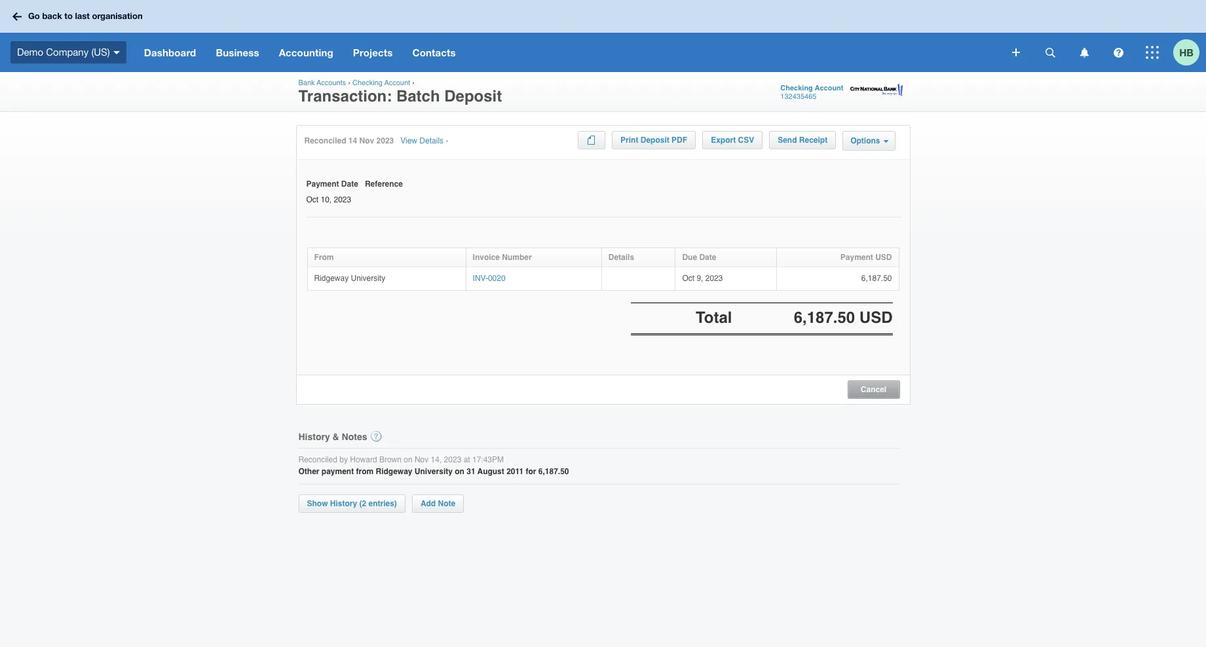 Task type: locate. For each thing, give the bounding box(es) containing it.
payment for payment usd
[[840, 253, 873, 262]]

oct left 9,
[[682, 274, 694, 283]]

accounting button
[[269, 33, 343, 72]]

0 horizontal spatial nov
[[359, 136, 374, 145]]

0 horizontal spatial svg image
[[113, 51, 120, 54]]

checking inside checking account 132435465
[[780, 84, 813, 92]]

reconciled left 14
[[304, 136, 346, 145]]

reference
[[365, 179, 403, 189]]

export csv
[[711, 136, 754, 145]]

payment for payment date oct 10, 2023
[[306, 179, 339, 189]]

1 horizontal spatial deposit
[[641, 136, 669, 145]]

note
[[438, 499, 455, 508]]

1 vertical spatial university
[[415, 467, 453, 476]]

1 horizontal spatial university
[[415, 467, 453, 476]]

1 vertical spatial deposit
[[641, 136, 669, 145]]

1 vertical spatial ridgeway
[[376, 467, 412, 476]]

demo company (us) button
[[0, 33, 134, 72]]

oct
[[306, 195, 318, 204], [682, 274, 694, 283]]

svg image
[[12, 12, 22, 21], [1045, 47, 1055, 57], [1080, 47, 1088, 57], [1012, 48, 1020, 56]]

ridgeway down brown
[[376, 467, 412, 476]]

6,187.50
[[861, 274, 892, 283], [538, 467, 569, 476]]

2023
[[376, 136, 394, 145], [334, 195, 351, 204], [705, 274, 723, 283], [444, 455, 461, 464]]

checking account link
[[352, 79, 410, 87]]

show history (2 entries)
[[307, 499, 397, 508]]

projects button
[[343, 33, 403, 72]]

0 vertical spatial payment
[[306, 179, 339, 189]]

2023 right 10,
[[334, 195, 351, 204]]

deposit right batch
[[444, 87, 502, 105]]

0 horizontal spatial details
[[420, 136, 444, 145]]

0 horizontal spatial 6,187.50
[[538, 467, 569, 476]]

history left &
[[298, 431, 330, 442]]

1 horizontal spatial nov
[[415, 455, 429, 464]]

1 horizontal spatial date
[[699, 253, 716, 262]]

nov left "14," at the bottom
[[415, 455, 429, 464]]

0 horizontal spatial university
[[351, 274, 385, 283]]

1 horizontal spatial payment
[[840, 253, 873, 262]]

1 horizontal spatial 6,187.50
[[861, 274, 892, 283]]

6,187.50 usd
[[794, 309, 893, 327]]

date inside the payment date oct 10, 2023
[[341, 179, 358, 189]]

1 horizontal spatial oct
[[682, 274, 694, 283]]

send
[[778, 136, 797, 145]]

2023 left at
[[444, 455, 461, 464]]

payment left usd
[[840, 253, 873, 262]]

other
[[298, 467, 319, 476]]

date right due
[[699, 253, 716, 262]]

checking down "projects" popup button
[[352, 79, 383, 87]]

account inside checking account 132435465
[[815, 84, 843, 92]]

accounting
[[279, 47, 333, 58]]

deposit
[[444, 87, 502, 105], [641, 136, 669, 145]]

history
[[298, 431, 330, 442], [330, 499, 357, 508]]

checking
[[352, 79, 383, 87], [780, 84, 813, 92]]

(2
[[359, 499, 366, 508]]

ridgeway down from
[[314, 274, 349, 283]]

university inside reconciled by howard brown on nov 14, 2023 at 17:43pm other payment from ridgeway university on 31 august 2011 for 6,187.50
[[415, 467, 453, 476]]

1 horizontal spatial checking
[[780, 84, 813, 92]]

1 horizontal spatial details
[[608, 253, 634, 262]]

account up receipt
[[815, 84, 843, 92]]

1 vertical spatial date
[[699, 253, 716, 262]]

0 vertical spatial deposit
[[444, 87, 502, 105]]

1 vertical spatial nov
[[415, 455, 429, 464]]

2011
[[506, 467, 524, 476]]

svg image
[[1146, 46, 1159, 59], [1113, 47, 1123, 57], [113, 51, 120, 54]]

1 vertical spatial on
[[455, 467, 464, 476]]

payment inside the payment date oct 10, 2023
[[306, 179, 339, 189]]

0 horizontal spatial account
[[384, 79, 410, 87]]

2 horizontal spatial ›
[[446, 136, 448, 145]]

back
[[42, 11, 62, 21]]

nov inside reconciled by howard brown on nov 14, 2023 at 17:43pm other payment from ridgeway university on 31 august 2011 for 6,187.50
[[415, 455, 429, 464]]

0 horizontal spatial payment
[[306, 179, 339, 189]]

demo company (us)
[[17, 46, 110, 57]]

bank
[[298, 79, 315, 87]]

› right accounts
[[348, 79, 350, 87]]

0 vertical spatial date
[[341, 179, 358, 189]]

account down "projects"
[[384, 79, 410, 87]]

1 vertical spatial oct
[[682, 274, 694, 283]]

bank accounts link
[[298, 79, 346, 87]]

business
[[216, 47, 259, 58]]

go back to last organisation link
[[8, 5, 150, 28]]

reconciled
[[304, 136, 346, 145], [298, 455, 337, 464]]

deposit left pdf
[[641, 136, 669, 145]]

1 vertical spatial details
[[608, 253, 634, 262]]

checking inside bank accounts › checking account › transaction:                batch deposit
[[352, 79, 383, 87]]

august
[[477, 467, 504, 476]]

date for due date
[[699, 253, 716, 262]]

options
[[850, 136, 880, 145]]

add note link
[[412, 495, 464, 513]]

checking up send receipt link
[[780, 84, 813, 92]]

payment up 10,
[[306, 179, 339, 189]]

1 horizontal spatial account
[[815, 84, 843, 92]]

on left 31
[[455, 467, 464, 476]]

date
[[341, 179, 358, 189], [699, 253, 716, 262]]

bank accounts › checking account › transaction:                batch deposit
[[298, 79, 502, 105]]

›
[[348, 79, 350, 87], [412, 79, 415, 87], [446, 136, 448, 145]]

0 vertical spatial reconciled
[[304, 136, 346, 145]]

0 vertical spatial details
[[420, 136, 444, 145]]

0 horizontal spatial date
[[341, 179, 358, 189]]

1 horizontal spatial ridgeway
[[376, 467, 412, 476]]

reconciled up other
[[298, 455, 337, 464]]

0 horizontal spatial on
[[404, 455, 412, 464]]

nov right 14
[[359, 136, 374, 145]]

0 vertical spatial oct
[[306, 195, 318, 204]]

0 vertical spatial on
[[404, 455, 412, 464]]

0 horizontal spatial deposit
[[444, 87, 502, 105]]

0 horizontal spatial ridgeway
[[314, 274, 349, 283]]

on
[[404, 455, 412, 464], [455, 467, 464, 476]]

dashboard link
[[134, 33, 206, 72]]

oct left 10,
[[306, 195, 318, 204]]

usd
[[875, 253, 892, 262]]

10,
[[321, 195, 332, 204]]

2023 inside reconciled by howard brown on nov 14, 2023 at 17:43pm other payment from ridgeway university on 31 august 2011 for 6,187.50
[[444, 455, 461, 464]]

inv-0020 link
[[473, 274, 505, 283]]

› right view
[[446, 136, 448, 145]]

reconciled for reconciled by howard brown on nov 14, 2023 at 17:43pm other payment from ridgeway university on 31 august 2011 for 6,187.50
[[298, 455, 337, 464]]

total
[[696, 309, 732, 327]]

print
[[620, 136, 638, 145]]

31
[[467, 467, 475, 476]]

receipt
[[799, 136, 828, 145]]

1 vertical spatial reconciled
[[298, 455, 337, 464]]

1 vertical spatial payment
[[840, 253, 873, 262]]

oct inside the payment date oct 10, 2023
[[306, 195, 318, 204]]

company
[[46, 46, 89, 57]]

reconciled 14 nov 2023 view details ›
[[304, 136, 448, 145]]

details
[[420, 136, 444, 145], [608, 253, 634, 262]]

last
[[75, 11, 90, 21]]

transaction:
[[298, 87, 392, 105]]

ridgeway
[[314, 274, 349, 283], [376, 467, 412, 476]]

0 horizontal spatial oct
[[306, 195, 318, 204]]

university
[[351, 274, 385, 283], [415, 467, 453, 476]]

notes
[[342, 431, 367, 442]]

0 vertical spatial ridgeway
[[314, 274, 349, 283]]

date left reference at the left top
[[341, 179, 358, 189]]

on right brown
[[404, 455, 412, 464]]

1 horizontal spatial on
[[455, 467, 464, 476]]

export
[[711, 136, 736, 145]]

0 horizontal spatial checking
[[352, 79, 383, 87]]

view details › link
[[400, 136, 448, 146]]

reconciled for reconciled 14 nov 2023 view details ›
[[304, 136, 346, 145]]

history left (2
[[330, 499, 357, 508]]

banner
[[0, 0, 1206, 72]]

banner containing hb
[[0, 0, 1206, 72]]

ridgeway inside reconciled by howard brown on nov 14, 2023 at 17:43pm other payment from ridgeway university on 31 august 2011 for 6,187.50
[[376, 467, 412, 476]]

6,187.50 down usd
[[861, 274, 892, 283]]

› right checking account link
[[412, 79, 415, 87]]

1 horizontal spatial svg image
[[1113, 47, 1123, 57]]

6,187.50 right for
[[538, 467, 569, 476]]

navigation
[[134, 33, 1003, 72]]

1 vertical spatial 6,187.50
[[538, 467, 569, 476]]

send receipt link
[[769, 131, 836, 149]]

dashboard
[[144, 47, 196, 58]]

payment
[[306, 179, 339, 189], [840, 253, 873, 262]]

number
[[502, 253, 532, 262]]

reconciled inside reconciled by howard brown on nov 14, 2023 at 17:43pm other payment from ridgeway university on 31 august 2011 for 6,187.50
[[298, 455, 337, 464]]



Task type: describe. For each thing, give the bounding box(es) containing it.
oct 9, 2023
[[682, 274, 723, 283]]

history & notes
[[298, 431, 367, 442]]

business button
[[206, 33, 269, 72]]

contacts
[[412, 47, 456, 58]]

inv-
[[473, 274, 488, 283]]

svg image inside demo company (us) popup button
[[113, 51, 120, 54]]

print deposit pdf
[[620, 136, 687, 145]]

invoice number
[[473, 253, 532, 262]]

cancel
[[861, 385, 886, 394]]

from
[[356, 467, 374, 476]]

by
[[339, 455, 348, 464]]

entries)
[[368, 499, 397, 508]]

brown
[[379, 455, 402, 464]]

0 vertical spatial nov
[[359, 136, 374, 145]]

view
[[400, 136, 417, 145]]

2 horizontal spatial svg image
[[1146, 46, 1159, 59]]

checking account 132435465
[[780, 84, 843, 101]]

at
[[464, 455, 470, 464]]

demo
[[17, 46, 43, 57]]

account inside bank accounts › checking account › transaction:                batch deposit
[[384, 79, 410, 87]]

batch
[[396, 87, 440, 105]]

date for payment date oct 10, 2023
[[341, 179, 358, 189]]

0 horizontal spatial ›
[[348, 79, 350, 87]]

2023 inside the payment date oct 10, 2023
[[334, 195, 351, 204]]

6,187.50 inside reconciled by howard brown on nov 14, 2023 at 17:43pm other payment from ridgeway university on 31 august 2011 for 6,187.50
[[538, 467, 569, 476]]

hb
[[1179, 46, 1193, 58]]

payment
[[322, 467, 354, 476]]

0 vertical spatial 6,187.50
[[861, 274, 892, 283]]

14
[[348, 136, 357, 145]]

payment usd
[[840, 253, 892, 262]]

export csv link
[[702, 131, 763, 149]]

1 horizontal spatial ›
[[412, 79, 415, 87]]

reconciled by howard brown on nov 14, 2023 at 17:43pm other payment from ridgeway university on 31 august 2011 for 6,187.50
[[298, 455, 569, 476]]

2023 left view
[[376, 136, 394, 145]]

&
[[333, 431, 339, 442]]

from
[[314, 253, 334, 262]]

(us)
[[91, 46, 110, 57]]

due date
[[682, 253, 716, 262]]

csv
[[738, 136, 754, 145]]

0 vertical spatial history
[[298, 431, 330, 442]]

deposit inside bank accounts › checking account › transaction:                batch deposit
[[444, 87, 502, 105]]

organisation
[[92, 11, 143, 21]]

17:43pm
[[472, 455, 504, 464]]

132435465
[[780, 92, 817, 101]]

to
[[64, 11, 73, 21]]

print deposit pdf link
[[612, 131, 696, 149]]

go
[[28, 11, 40, 21]]

send receipt
[[778, 136, 828, 145]]

show
[[307, 499, 328, 508]]

go back to last organisation
[[28, 11, 143, 21]]

projects
[[353, 47, 393, 58]]

0020
[[488, 274, 505, 283]]

add
[[420, 499, 436, 508]]

cancel link
[[848, 382, 899, 394]]

svg image inside go back to last organisation link
[[12, 12, 22, 21]]

14,
[[431, 455, 442, 464]]

add note
[[420, 499, 455, 508]]

show history (2 entries) link
[[298, 495, 405, 513]]

for
[[526, 467, 536, 476]]

payment date oct 10, 2023
[[306, 179, 358, 204]]

navigation containing dashboard
[[134, 33, 1003, 72]]

invoice
[[473, 253, 500, 262]]

contacts button
[[403, 33, 466, 72]]

9,
[[697, 274, 703, 283]]

ridgeway university
[[314, 274, 385, 283]]

2023 right 9,
[[705, 274, 723, 283]]

0 vertical spatial university
[[351, 274, 385, 283]]

accounts
[[317, 79, 346, 87]]

hb button
[[1173, 33, 1206, 72]]

pdf
[[672, 136, 687, 145]]

due
[[682, 253, 697, 262]]

howard
[[350, 455, 377, 464]]

inv-0020
[[473, 274, 505, 283]]

1 vertical spatial history
[[330, 499, 357, 508]]



Task type: vqa. For each thing, say whether or not it's contained in the screenshot.
navigation containing Dashboard
yes



